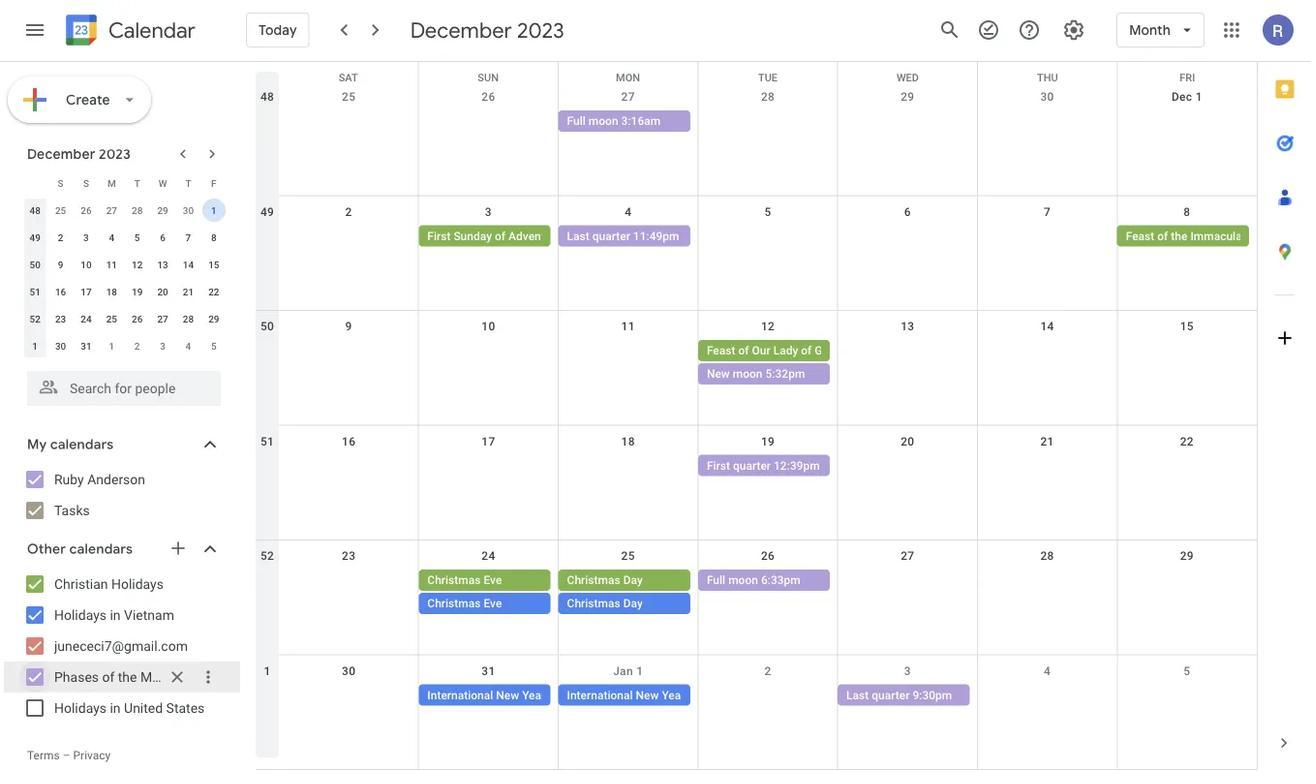 Task type: vqa. For each thing, say whether or not it's contained in the screenshot.


Task type: locate. For each thing, give the bounding box(es) containing it.
1 horizontal spatial full
[[707, 573, 726, 587]]

cell
[[279, 110, 419, 134], [419, 110, 559, 134], [698, 110, 838, 134], [978, 110, 1118, 134], [1118, 110, 1257, 134], [279, 225, 419, 248], [698, 225, 838, 248], [978, 225, 1118, 248], [279, 340, 419, 387], [419, 340, 559, 387], [559, 340, 698, 387], [698, 340, 871, 387], [838, 340, 978, 387], [978, 340, 1118, 387], [1118, 340, 1257, 387], [279, 455, 419, 478], [419, 455, 559, 478], [559, 455, 698, 478], [978, 455, 1118, 478], [1118, 455, 1257, 478], [279, 570, 419, 616], [419, 570, 559, 616], [559, 570, 698, 616], [838, 570, 978, 616], [978, 570, 1118, 616], [1118, 570, 1257, 616], [279, 684, 419, 708], [698, 684, 838, 708], [978, 684, 1118, 708]]

52 right add other calendars icon
[[260, 549, 274, 563]]

31 inside december 2023 grid
[[81, 340, 92, 352]]

f
[[211, 177, 217, 189]]

23 inside grid
[[342, 549, 356, 563]]

0 vertical spatial 24
[[81, 313, 92, 325]]

1 horizontal spatial 50
[[260, 320, 274, 333]]

christmas day button
[[559, 570, 691, 591], [559, 593, 691, 614]]

0 vertical spatial 15
[[208, 259, 219, 270]]

1 vertical spatial holidays
[[54, 607, 107, 623]]

7 inside grid
[[1044, 205, 1051, 218]]

feast inside feast of our lady of guadalupe new moon 5:32pm
[[707, 344, 736, 357]]

in left united on the left bottom
[[110, 700, 121, 716]]

1 vertical spatial 17
[[482, 434, 496, 448]]

19 up first quarter 12:39pm button on the right of page
[[761, 434, 775, 448]]

0 horizontal spatial 49
[[30, 232, 41, 243]]

0 vertical spatial the
[[1171, 229, 1188, 243]]

1 t from the left
[[134, 177, 140, 189]]

0 horizontal spatial s
[[58, 177, 64, 189]]

0 vertical spatial 49
[[260, 205, 274, 218]]

moon left '3:16am'
[[589, 114, 619, 128]]

6 inside december 2023 grid
[[160, 232, 166, 243]]

2 christmas eve button from the top
[[419, 593, 551, 614]]

15 down feast of the immaculate conception button
[[1181, 320, 1194, 333]]

of right lady
[[801, 344, 812, 357]]

2 t from the left
[[185, 177, 191, 189]]

8
[[1184, 205, 1191, 218], [211, 232, 217, 243]]

1 vertical spatial day
[[623, 597, 643, 610]]

0 vertical spatial 14
[[183, 259, 194, 270]]

0 vertical spatial december 2023
[[410, 16, 565, 44]]

7 inside december 2023 grid
[[186, 232, 191, 243]]

full moon 6:33pm
[[707, 573, 801, 587]]

1 horizontal spatial 9
[[345, 320, 352, 333]]

november 26 element
[[75, 199, 98, 222]]

3 down november 26 element
[[83, 232, 89, 243]]

1 in from the top
[[110, 607, 121, 623]]

26
[[482, 90, 496, 104], [81, 204, 92, 216], [132, 313, 143, 325], [761, 549, 775, 563]]

december
[[410, 16, 512, 44], [27, 145, 96, 163]]

calendar element
[[62, 11, 196, 53]]

19 right the 18 element
[[132, 286, 143, 297]]

row group inside december 2023 grid
[[22, 197, 227, 359]]

calendars inside dropdown button
[[69, 541, 133, 558]]

year's
[[522, 688, 553, 702], [662, 688, 693, 702]]

30
[[1041, 90, 1055, 104], [183, 204, 194, 216], [55, 340, 66, 352], [342, 664, 356, 678]]

international new year's day button
[[559, 684, 715, 706]]

full left '3:16am'
[[567, 114, 586, 128]]

23
[[55, 313, 66, 325], [342, 549, 356, 563]]

of inside list item
[[102, 669, 115, 685]]

last quarter 9:30pm button
[[838, 684, 970, 706]]

2023
[[517, 16, 565, 44], [99, 145, 131, 163]]

full left 6:33pm
[[707, 573, 726, 587]]

12 up the our
[[761, 320, 775, 333]]

30 element
[[49, 334, 72, 357]]

1 inside 1 cell
[[211, 204, 217, 216]]

None search field
[[0, 363, 240, 406]]

11 right the 10 element
[[106, 259, 117, 270]]

1 vertical spatial calendars
[[69, 541, 133, 558]]

last inside last quarter 11:49pm button
[[567, 229, 590, 243]]

the inside list item
[[118, 669, 137, 685]]

0 vertical spatial holidays
[[111, 576, 164, 592]]

12 right 11 "element"
[[132, 259, 143, 270]]

52 inside december 2023 grid
[[30, 313, 41, 325]]

22
[[208, 286, 219, 297], [1181, 434, 1194, 448]]

quarter left 9:30pm
[[872, 688, 910, 702]]

0 horizontal spatial 8
[[211, 232, 217, 243]]

50 for s
[[30, 259, 41, 270]]

calendars
[[50, 436, 114, 453], [69, 541, 133, 558]]

19
[[132, 286, 143, 297], [761, 434, 775, 448]]

tue
[[758, 72, 778, 84]]

48 down 'today'
[[260, 90, 274, 104]]

first left sunday on the left top
[[428, 229, 451, 243]]

0 horizontal spatial 10
[[81, 259, 92, 270]]

s left m
[[83, 177, 89, 189]]

row group
[[22, 197, 227, 359]]

1 vertical spatial 21
[[1041, 434, 1055, 448]]

0 horizontal spatial 15
[[208, 259, 219, 270]]

1 horizontal spatial 48
[[260, 90, 274, 104]]

21
[[183, 286, 194, 297], [1041, 434, 1055, 448]]

0 vertical spatial 21
[[183, 286, 194, 297]]

full for full moon 3:16am
[[567, 114, 586, 128]]

1 horizontal spatial 23
[[342, 549, 356, 563]]

24 right 23 element
[[81, 313, 92, 325]]

terms
[[27, 749, 60, 762]]

december 2023
[[410, 16, 565, 44], [27, 145, 131, 163]]

0 horizontal spatial 22
[[208, 286, 219, 297]]

privacy
[[73, 749, 111, 762]]

holidays in vietnam
[[54, 607, 174, 623]]

immaculate
[[1191, 229, 1253, 243]]

holidays down the christian
[[54, 607, 107, 623]]

6
[[905, 205, 911, 218], [160, 232, 166, 243]]

0 vertical spatial full
[[567, 114, 586, 128]]

1 vertical spatial full
[[707, 573, 726, 587]]

0 vertical spatial 10
[[81, 259, 92, 270]]

13
[[157, 259, 168, 270], [901, 320, 915, 333]]

0 vertical spatial 52
[[30, 313, 41, 325]]

0 vertical spatial 16
[[55, 286, 66, 297]]

december 2023 up sun
[[410, 16, 565, 44]]

0 vertical spatial 8
[[1184, 205, 1191, 218]]

last for last quarter 9:30pm
[[847, 688, 869, 702]]

t left w
[[134, 177, 140, 189]]

0 vertical spatial 19
[[132, 286, 143, 297]]

1 horizontal spatial 51
[[260, 434, 274, 448]]

dec 1
[[1172, 90, 1203, 104]]

calendars up christian holidays
[[69, 541, 133, 558]]

0 vertical spatial 31
[[81, 340, 92, 352]]

0 vertical spatial calendars
[[50, 436, 114, 453]]

0 horizontal spatial full
[[567, 114, 586, 128]]

3
[[485, 205, 492, 218], [83, 232, 89, 243], [160, 340, 166, 352], [905, 664, 911, 678]]

1 horizontal spatial 16
[[342, 434, 356, 448]]

0 vertical spatial christmas eve button
[[419, 570, 551, 591]]

52 inside grid
[[260, 549, 274, 563]]

0 horizontal spatial 13
[[157, 259, 168, 270]]

of
[[495, 229, 506, 243], [1158, 229, 1169, 243], [739, 344, 749, 357], [801, 344, 812, 357], [102, 669, 115, 685]]

1 vertical spatial 11
[[622, 320, 635, 333]]

Search for people text field
[[39, 371, 209, 406]]

0 horizontal spatial international
[[428, 688, 493, 702]]

1 horizontal spatial 14
[[1041, 320, 1055, 333]]

december 2023 up m
[[27, 145, 131, 163]]

last inside last quarter 9:30pm button
[[847, 688, 869, 702]]

15 element
[[202, 253, 226, 276]]

13 element
[[151, 253, 174, 276]]

0 horizontal spatial 23
[[55, 313, 66, 325]]

11 down last quarter 11:49pm button
[[622, 320, 635, 333]]

christmas eve christmas eve
[[428, 573, 502, 610]]

feast
[[1126, 229, 1155, 243], [707, 344, 736, 357]]

the left moon
[[118, 669, 137, 685]]

t right w
[[185, 177, 191, 189]]

28 element
[[177, 307, 200, 330]]

the
[[1171, 229, 1188, 243], [118, 669, 137, 685]]

23 inside grid
[[55, 313, 66, 325]]

eve for new
[[556, 688, 574, 702]]

s
[[58, 177, 64, 189], [83, 177, 89, 189]]

first quarter 12:39pm button
[[698, 455, 830, 476]]

december up november 25 element on the left of page
[[27, 145, 96, 163]]

the inside button
[[1171, 229, 1188, 243]]

quarter for 9:30pm
[[872, 688, 910, 702]]

15 right the 14 element
[[208, 259, 219, 270]]

last right advent
[[567, 229, 590, 243]]

cell containing feast of our lady of guadalupe
[[698, 340, 871, 387]]

of left immaculate
[[1158, 229, 1169, 243]]

month
[[1130, 21, 1171, 39]]

the for immaculate
[[1171, 229, 1188, 243]]

s up november 25 element on the left of page
[[58, 177, 64, 189]]

other
[[27, 541, 66, 558]]

november 28 element
[[126, 199, 149, 222]]

calendars up ruby
[[50, 436, 114, 453]]

26 down sun
[[482, 90, 496, 104]]

moon for 6:33pm
[[729, 573, 758, 587]]

11:49pm
[[633, 229, 680, 243]]

0 vertical spatial 12
[[132, 259, 143, 270]]

my
[[27, 436, 47, 453]]

19 element
[[126, 280, 149, 303]]

calendars for other calendars
[[69, 541, 133, 558]]

christmas
[[428, 573, 481, 587], [567, 573, 621, 587], [428, 597, 481, 610], [567, 597, 621, 610]]

row
[[256, 62, 1257, 91], [256, 81, 1257, 196], [22, 170, 227, 197], [256, 196, 1312, 311], [22, 197, 227, 224], [22, 224, 227, 251], [22, 251, 227, 278], [22, 278, 227, 305], [22, 305, 227, 332], [256, 311, 1257, 426], [22, 332, 227, 359], [256, 426, 1257, 541], [256, 541, 1257, 655], [256, 655, 1257, 770]]

10 left 11 "element"
[[81, 259, 92, 270]]

0 vertical spatial 7
[[1044, 205, 1051, 218]]

8 up feast of the immaculate conception button
[[1184, 205, 1191, 218]]

holidays up vietnam
[[111, 576, 164, 592]]

12 inside 12 element
[[132, 259, 143, 270]]

0 horizontal spatial the
[[118, 669, 137, 685]]

moon inside feast of our lady of guadalupe new moon 5:32pm
[[733, 367, 763, 381]]

1 year's from the left
[[522, 688, 553, 702]]

16 inside grid
[[342, 434, 356, 448]]

11 inside 11 "element"
[[106, 259, 117, 270]]

22 inside "element"
[[208, 286, 219, 297]]

26 up full moon 6:33pm button
[[761, 549, 775, 563]]

1 vertical spatial christmas eve button
[[419, 593, 551, 614]]

0 horizontal spatial 6
[[160, 232, 166, 243]]

31 up international new year's eve button
[[482, 664, 496, 678]]

0 vertical spatial december
[[410, 16, 512, 44]]

24
[[81, 313, 92, 325], [482, 549, 496, 563]]

50 inside december 2023 grid
[[30, 259, 41, 270]]

1 vertical spatial 51
[[260, 434, 274, 448]]

moon down the our
[[733, 367, 763, 381]]

1 vertical spatial december
[[27, 145, 96, 163]]

5:32pm
[[766, 367, 805, 381]]

24 element
[[75, 307, 98, 330]]

52 left 23 element
[[30, 313, 41, 325]]

15
[[208, 259, 219, 270], [1181, 320, 1194, 333]]

16 inside 'element'
[[55, 286, 66, 297]]

1 vertical spatial 19
[[761, 434, 775, 448]]

eve for eve
[[484, 597, 502, 610]]

31 element
[[75, 334, 98, 357]]

in up junececi7@gmail.com
[[110, 607, 121, 623]]

0 vertical spatial 18
[[106, 286, 117, 297]]

51 inside december 2023 grid
[[30, 286, 41, 297]]

48 inside grid
[[260, 90, 274, 104]]

terms link
[[27, 749, 60, 762]]

2 vertical spatial quarter
[[872, 688, 910, 702]]

0 horizontal spatial 51
[[30, 286, 41, 297]]

1 vertical spatial 13
[[901, 320, 915, 333]]

quarter for 11:49pm
[[593, 229, 630, 243]]

5
[[765, 205, 772, 218], [134, 232, 140, 243], [211, 340, 217, 352], [1184, 664, 1191, 678]]

0 vertical spatial 11
[[106, 259, 117, 270]]

50 left the 10 element
[[30, 259, 41, 270]]

31
[[81, 340, 92, 352], [482, 664, 496, 678]]

christmas eve button
[[419, 570, 551, 591], [419, 593, 551, 614]]

1 horizontal spatial year's
[[662, 688, 693, 702]]

tab list
[[1258, 62, 1312, 716]]

international new year's eve international new year's day
[[428, 688, 715, 702]]

feast left immaculate
[[1126, 229, 1155, 243]]

0 horizontal spatial feast
[[707, 344, 736, 357]]

first for first sunday of advent
[[428, 229, 451, 243]]

holidays in united states
[[54, 700, 205, 716]]

12:39pm
[[774, 459, 820, 472]]

48 inside december 2023 grid
[[30, 204, 41, 216]]

december up sun
[[410, 16, 512, 44]]

0 horizontal spatial last
[[567, 229, 590, 243]]

0 vertical spatial 6
[[905, 205, 911, 218]]

0 horizontal spatial 7
[[186, 232, 191, 243]]

27
[[622, 90, 635, 104], [106, 204, 117, 216], [157, 313, 168, 325], [901, 549, 915, 563]]

6 inside grid
[[905, 205, 911, 218]]

1 vertical spatial last
[[847, 688, 869, 702]]

other calendars list
[[4, 569, 240, 724]]

50
[[30, 259, 41, 270], [260, 320, 274, 333]]

christian holidays
[[54, 576, 164, 592]]

1 horizontal spatial 8
[[1184, 205, 1191, 218]]

1 vertical spatial 6
[[160, 232, 166, 243]]

last
[[567, 229, 590, 243], [847, 688, 869, 702]]

–
[[63, 749, 70, 762]]

fri
[[1180, 72, 1196, 84]]

1 horizontal spatial 10
[[482, 320, 496, 333]]

1 vertical spatial 10
[[482, 320, 496, 333]]

24 up christmas eve christmas eve
[[482, 549, 496, 563]]

1 vertical spatial 9
[[345, 320, 352, 333]]

1 horizontal spatial december
[[410, 16, 512, 44]]

calendar
[[108, 17, 196, 44]]

1 horizontal spatial 52
[[260, 549, 274, 563]]

25 element
[[100, 307, 123, 330]]

21 inside 21 element
[[183, 286, 194, 297]]

add other calendars image
[[169, 539, 188, 558]]

row containing sat
[[256, 62, 1257, 91]]

international
[[428, 688, 493, 702], [567, 688, 633, 702]]

of left advent
[[495, 229, 506, 243]]

cell containing christmas day
[[559, 570, 698, 616]]

feast for feast of our lady of guadalupe new moon 5:32pm
[[707, 344, 736, 357]]

31 right 30 element
[[81, 340, 92, 352]]

10 inside december 2023 grid
[[81, 259, 92, 270]]

row group containing 48
[[22, 197, 227, 359]]

25
[[342, 90, 356, 104], [55, 204, 66, 216], [106, 313, 117, 325], [622, 549, 635, 563]]

0 vertical spatial 13
[[157, 259, 168, 270]]

1 christmas eve button from the top
[[419, 570, 551, 591]]

last left 9:30pm
[[847, 688, 869, 702]]

24 inside december 2023 grid
[[81, 313, 92, 325]]

16
[[55, 286, 66, 297], [342, 434, 356, 448]]

0 vertical spatial 23
[[55, 313, 66, 325]]

row containing s
[[22, 170, 227, 197]]

50 right "29" element
[[260, 320, 274, 333]]

quarter left 11:49pm
[[593, 229, 630, 243]]

holidays down phases in the left of the page
[[54, 700, 107, 716]]

51
[[30, 286, 41, 297], [260, 434, 274, 448]]

18 inside grid
[[622, 434, 635, 448]]

moon
[[589, 114, 619, 128], [733, 367, 763, 381], [729, 573, 758, 587]]

10 down first sunday of advent
[[482, 320, 496, 333]]

1 vertical spatial 7
[[186, 232, 191, 243]]

jan
[[613, 664, 633, 678]]

1 vertical spatial 52
[[260, 549, 274, 563]]

moon left 6:33pm
[[729, 573, 758, 587]]

23 element
[[49, 307, 72, 330]]

0 vertical spatial last
[[567, 229, 590, 243]]

12
[[132, 259, 143, 270], [761, 320, 775, 333]]

0 horizontal spatial t
[[134, 177, 140, 189]]

0 vertical spatial 22
[[208, 286, 219, 297]]

0 horizontal spatial december 2023
[[27, 145, 131, 163]]

first left 12:39pm
[[707, 459, 730, 472]]

52
[[30, 313, 41, 325], [260, 549, 274, 563]]

feast for feast of the immaculate conception
[[1126, 229, 1155, 243]]

48 left november 25 element on the left of page
[[30, 204, 41, 216]]

0 vertical spatial christmas day button
[[559, 570, 691, 591]]

28
[[761, 90, 775, 104], [132, 204, 143, 216], [183, 313, 194, 325], [1041, 549, 1055, 563]]

in for united
[[110, 700, 121, 716]]

1 vertical spatial moon
[[733, 367, 763, 381]]

of left the our
[[739, 344, 749, 357]]

48
[[260, 90, 274, 104], [30, 204, 41, 216]]

2 in from the top
[[110, 700, 121, 716]]

49 inside december 2023 grid
[[30, 232, 41, 243]]

25 up christmas day christmas day
[[622, 549, 635, 563]]

quarter left 12:39pm
[[733, 459, 771, 472]]

1 horizontal spatial 22
[[1181, 434, 1194, 448]]

today
[[259, 21, 297, 39]]

1 vertical spatial 12
[[761, 320, 775, 333]]

49 for sat
[[260, 205, 274, 218]]

lady
[[774, 344, 798, 357]]

10 element
[[75, 253, 98, 276]]

december 2023 grid
[[18, 170, 227, 359]]

17 inside "element"
[[81, 286, 92, 297]]

0 horizontal spatial 24
[[81, 313, 92, 325]]

the left immaculate
[[1171, 229, 1188, 243]]

first
[[428, 229, 451, 243], [707, 459, 730, 472]]

calendars for my calendars
[[50, 436, 114, 453]]

7
[[1044, 205, 1051, 218], [186, 232, 191, 243]]

0 vertical spatial in
[[110, 607, 121, 623]]

0 vertical spatial first
[[428, 229, 451, 243]]

0 horizontal spatial 14
[[183, 259, 194, 270]]

calendars inside dropdown button
[[50, 436, 114, 453]]

0 horizontal spatial 52
[[30, 313, 41, 325]]

8 up the 15 element
[[211, 232, 217, 243]]

1 vertical spatial 18
[[622, 434, 635, 448]]

1 vertical spatial quarter
[[733, 459, 771, 472]]

51 for s
[[30, 286, 41, 297]]

49 for s
[[30, 232, 41, 243]]

feast left the our
[[707, 344, 736, 357]]

phases of the moon list item
[[4, 662, 240, 693]]

grid
[[256, 62, 1312, 770]]

17
[[81, 286, 92, 297], [482, 434, 496, 448]]

of for feast of the immaculate conception
[[1158, 229, 1169, 243]]

anderson
[[87, 471, 145, 487]]

3 up last quarter 9:30pm button
[[905, 664, 911, 678]]

of right phases in the left of the page
[[102, 669, 115, 685]]

cell containing christmas eve
[[419, 570, 559, 616]]

full
[[567, 114, 586, 128], [707, 573, 726, 587]]

feast inside button
[[1126, 229, 1155, 243]]



Task type: describe. For each thing, give the bounding box(es) containing it.
january 2 element
[[126, 334, 149, 357]]

advent
[[509, 229, 545, 243]]

thu
[[1038, 72, 1058, 84]]

52 for sat
[[260, 549, 274, 563]]

international new year's eve button
[[419, 684, 574, 706]]

1 horizontal spatial december 2023
[[410, 16, 565, 44]]

january 4 element
[[177, 334, 200, 357]]

the for moon
[[118, 669, 137, 685]]

of for phases of the moon
[[102, 669, 115, 685]]

full moon 3:16am
[[567, 114, 661, 128]]

2 s from the left
[[83, 177, 89, 189]]

1 christmas day button from the top
[[559, 570, 691, 591]]

settings menu image
[[1063, 18, 1086, 42]]

privacy link
[[73, 749, 111, 762]]

0 horizontal spatial new
[[496, 688, 519, 702]]

january 1 element
[[100, 334, 123, 357]]

full moon 3:16am button
[[559, 110, 691, 132]]

junececi7@gmail.com
[[54, 638, 188, 654]]

sun
[[478, 72, 499, 84]]

of for feast of our lady of guadalupe new moon 5:32pm
[[739, 344, 749, 357]]

50 for sat
[[260, 320, 274, 333]]

sat
[[339, 72, 358, 84]]

21 element
[[177, 280, 200, 303]]

1 international from the left
[[428, 688, 493, 702]]

15 inside december 2023 grid
[[208, 259, 219, 270]]

feast of our lady of guadalupe new moon 5:32pm
[[707, 344, 871, 381]]

feast of our lady of guadalupe button
[[698, 340, 871, 361]]

tasks
[[54, 502, 90, 518]]

first sunday of advent
[[428, 229, 545, 243]]

last quarter 9:30pm
[[847, 688, 952, 702]]

29 element
[[202, 307, 226, 330]]

3:16am
[[621, 114, 661, 128]]

last for last quarter 11:49pm
[[567, 229, 590, 243]]

48 for sat
[[260, 90, 274, 104]]

jan 1
[[613, 664, 644, 678]]

other calendars button
[[4, 534, 240, 565]]

guadalupe
[[815, 344, 871, 357]]

26 right 25 element
[[132, 313, 143, 325]]

first sunday of advent button
[[419, 225, 551, 247]]

m
[[107, 177, 116, 189]]

feast of the immaculate conception
[[1126, 229, 1312, 243]]

dec
[[1172, 90, 1193, 104]]

1 horizontal spatial 2023
[[517, 16, 565, 44]]

full moon 6:33pm button
[[698, 570, 830, 591]]

20 inside grid
[[901, 434, 915, 448]]

january 5 element
[[202, 334, 226, 357]]

first quarter 12:39pm
[[707, 459, 820, 472]]

month button
[[1117, 7, 1205, 53]]

9 inside december 2023 grid
[[58, 259, 63, 270]]

16 element
[[49, 280, 72, 303]]

other calendars
[[27, 541, 133, 558]]

november 27 element
[[100, 199, 123, 222]]

2 international from the left
[[567, 688, 633, 702]]

2 year's from the left
[[662, 688, 693, 702]]

last quarter 11:49pm button
[[559, 225, 691, 247]]

14 inside december 2023 grid
[[183, 259, 194, 270]]

moon for 3:16am
[[589, 114, 619, 128]]

1 horizontal spatial 11
[[622, 320, 635, 333]]

united
[[124, 700, 163, 716]]

18 inside the 18 element
[[106, 286, 117, 297]]

22 element
[[202, 280, 226, 303]]

0 horizontal spatial december
[[27, 145, 96, 163]]

14 element
[[177, 253, 200, 276]]

17 element
[[75, 280, 98, 303]]

1 cell
[[201, 197, 227, 224]]

w
[[159, 177, 167, 189]]

15 inside grid
[[1181, 320, 1194, 333]]

9 inside grid
[[345, 320, 352, 333]]

1 vertical spatial december 2023
[[27, 145, 131, 163]]

26 right november 25 element on the left of page
[[81, 204, 92, 216]]

25 down sat
[[342, 90, 356, 104]]

1 horizontal spatial new
[[636, 688, 659, 702]]

20 element
[[151, 280, 174, 303]]

in for vietnam
[[110, 607, 121, 623]]

wed
[[897, 72, 919, 84]]

9:30pm
[[913, 688, 952, 702]]

phases
[[54, 669, 99, 685]]

first for first quarter 12:39pm
[[707, 459, 730, 472]]

my calendars list
[[4, 464, 240, 526]]

19 inside december 2023 grid
[[132, 286, 143, 297]]

holidays for holidays in vietnam
[[54, 607, 107, 623]]

create button
[[8, 77, 151, 123]]

18 element
[[100, 280, 123, 303]]

new moon 5:32pm button
[[698, 363, 830, 385]]

create
[[66, 91, 110, 108]]

25 left november 26 element
[[55, 204, 66, 216]]

november 29 element
[[151, 199, 174, 222]]

20 inside grid
[[157, 286, 168, 297]]

51 for sat
[[260, 434, 274, 448]]

0 vertical spatial eve
[[484, 573, 502, 587]]

november 25 element
[[49, 199, 72, 222]]

quarter for 12:39pm
[[733, 459, 771, 472]]

phases of the moon
[[54, 669, 175, 685]]

holidays for holidays in united states
[[54, 700, 107, 716]]

2 vertical spatial day
[[696, 688, 715, 702]]

sunday
[[454, 229, 492, 243]]

states
[[166, 700, 205, 716]]

48 for s
[[30, 204, 41, 216]]

today button
[[246, 7, 310, 53]]

52 for s
[[30, 313, 41, 325]]

moon
[[140, 669, 175, 685]]

13 inside december 2023 grid
[[157, 259, 168, 270]]

ruby anderson
[[54, 471, 145, 487]]

3 up first sunday of advent
[[485, 205, 492, 218]]

6:33pm
[[761, 573, 801, 587]]

1 vertical spatial 31
[[482, 664, 496, 678]]

ruby
[[54, 471, 84, 487]]

3 right january 2 element
[[160, 340, 166, 352]]

1 vertical spatial 14
[[1041, 320, 1055, 333]]

christmas day christmas day
[[567, 573, 643, 610]]

11 element
[[100, 253, 123, 276]]

26 element
[[126, 307, 149, 330]]

full for full moon 6:33pm
[[707, 573, 726, 587]]

1 horizontal spatial 13
[[901, 320, 915, 333]]

my calendars button
[[4, 429, 240, 460]]

conception
[[1256, 229, 1312, 243]]

1 vertical spatial 22
[[1181, 434, 1194, 448]]

feast of the immaculate conception button
[[1118, 225, 1312, 247]]

terms – privacy
[[27, 749, 111, 762]]

1 inside the january 1 element
[[109, 340, 114, 352]]

main drawer image
[[23, 18, 46, 42]]

mon
[[616, 72, 640, 84]]

12 element
[[126, 253, 149, 276]]

vietnam
[[124, 607, 174, 623]]

my calendars
[[27, 436, 114, 453]]

our
[[752, 344, 771, 357]]

new inside feast of our lady of guadalupe new moon 5:32pm
[[707, 367, 730, 381]]

calendar heading
[[105, 17, 196, 44]]

0 horizontal spatial 2023
[[99, 145, 131, 163]]

2 christmas day button from the top
[[559, 593, 691, 614]]

1 s from the left
[[58, 177, 64, 189]]

1 horizontal spatial 12
[[761, 320, 775, 333]]

november 30 element
[[177, 199, 200, 222]]

january 3 element
[[151, 334, 174, 357]]

grid containing 48
[[256, 62, 1312, 770]]

1 horizontal spatial 24
[[482, 549, 496, 563]]

25 right 24 element
[[106, 313, 117, 325]]

1 horizontal spatial 21
[[1041, 434, 1055, 448]]

8 inside december 2023 grid
[[211, 232, 217, 243]]

17 inside grid
[[482, 434, 496, 448]]

last quarter 11:49pm
[[567, 229, 680, 243]]

0 vertical spatial day
[[623, 573, 643, 587]]

christian
[[54, 576, 108, 592]]

27 element
[[151, 307, 174, 330]]



